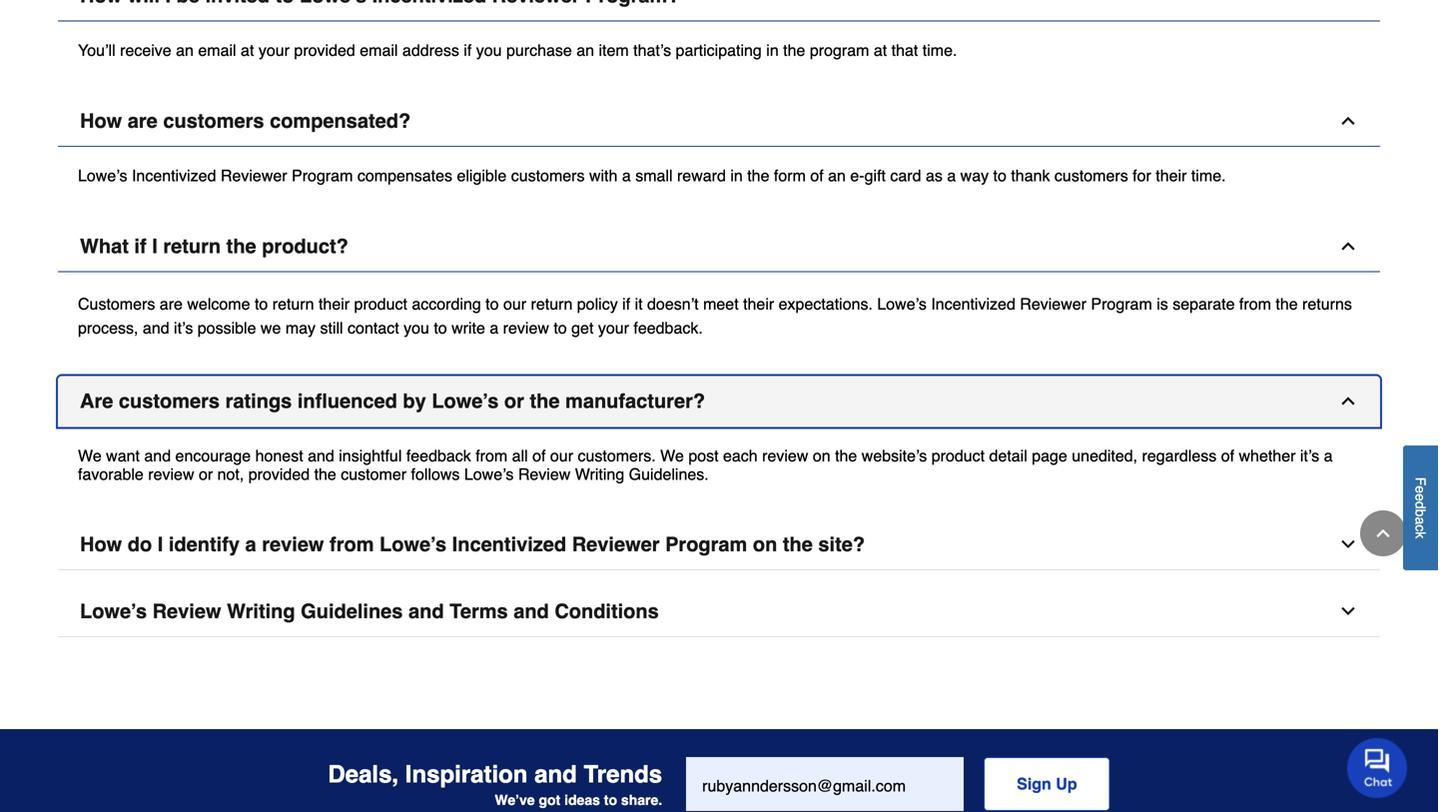 Task type: describe. For each thing, give the bounding box(es) containing it.
sign up button
[[984, 758, 1111, 812]]

and right honest
[[308, 447, 335, 465]]

scroll to top element
[[1361, 511, 1407, 557]]

lowe's right by at the left of page
[[432, 390, 499, 413]]

it's inside the we want and encourage honest and insightful feedback from all of our customers. we post each review on the website's product detail page unedited, regardless of whether it's a favorable review or not, provided the customer follows lowe's review writing guidelines.
[[1301, 447, 1320, 465]]

the left site? at the right of page
[[783, 533, 813, 556]]

how for how do i identify a review from lowe's incentivized reviewer program on the site?
[[80, 533, 122, 556]]

customers
[[78, 295, 155, 313]]

lowe's up what
[[78, 166, 127, 185]]

and inside deals, inspiration and trends we've got ideas to share.
[[535, 761, 577, 788]]

c
[[1413, 525, 1429, 532]]

lowe's down do
[[80, 600, 147, 623]]

detail
[[990, 447, 1028, 465]]

chevron up image inside scroll to top element
[[1374, 524, 1394, 544]]

guidelines.
[[629, 465, 709, 484]]

from inside customers are welcome to return their product according to our return policy if it doesn't meet their expectations. lowe's incentivized reviewer program is separate from the returns process, and it's possible we may still contact you to write a review to get your feedback.
[[1240, 295, 1272, 313]]

gift
[[865, 166, 886, 185]]

customer
[[341, 465, 407, 484]]

are customers ratings influenced by lowe's or the manufacturer? button
[[58, 376, 1381, 427]]

2 horizontal spatial an
[[829, 166, 846, 185]]

participating
[[676, 41, 762, 60]]

writing inside the we want and encourage honest and insightful feedback from all of our customers. we post each review on the website's product detail page unedited, regardless of whether it's a favorable review or not, provided the customer follows lowe's review writing guidelines.
[[575, 465, 625, 484]]

still
[[320, 319, 343, 337]]

insightful
[[339, 447, 402, 465]]

2 horizontal spatial return
[[531, 295, 573, 313]]

feedback
[[407, 447, 471, 465]]

2 email from the left
[[360, 41, 398, 60]]

from inside button
[[330, 533, 374, 556]]

a inside customers are welcome to return their product according to our return policy if it doesn't meet their expectations. lowe's incentivized reviewer program is separate from the returns process, and it's possible we may still contact you to write a review to get your feedback.
[[490, 319, 499, 337]]

feedback.
[[634, 319, 703, 337]]

encourage
[[175, 447, 251, 465]]

e-
[[851, 166, 865, 185]]

up
[[1057, 775, 1078, 794]]

lowe's down follows
[[380, 533, 447, 556]]

manufacturer?
[[566, 390, 706, 413]]

lowe's review writing guidelines and terms and conditions
[[80, 600, 659, 623]]

f e e d b a c k button
[[1404, 446, 1439, 570]]

the inside customers are welcome to return their product according to our return policy if it doesn't meet their expectations. lowe's incentivized reviewer program is separate from the returns process, and it's possible we may still contact you to write a review to get your feedback.
[[1276, 295, 1299, 313]]

sign up
[[1017, 775, 1078, 794]]

or inside button
[[505, 390, 525, 413]]

separate
[[1173, 295, 1236, 313]]

0 horizontal spatial their
[[319, 295, 350, 313]]

deals, inspiration and trends we've got ideas to share.
[[328, 761, 663, 808]]

lowe's review writing guidelines and terms and conditions button
[[58, 587, 1381, 638]]

process,
[[78, 319, 138, 337]]

way
[[961, 166, 989, 185]]

1 horizontal spatial in
[[767, 41, 779, 60]]

f
[[1413, 477, 1429, 486]]

card
[[891, 166, 922, 185]]

customers down receive
[[163, 109, 264, 132]]

incentivized inside customers are welcome to return their product according to our return policy if it doesn't meet their expectations. lowe's incentivized reviewer program is separate from the returns process, and it's possible we may still contact you to write a review to get your feedback.
[[932, 295, 1016, 313]]

1 horizontal spatial of
[[811, 166, 824, 185]]

want
[[106, 447, 140, 465]]

what
[[80, 235, 129, 258]]

program inside the how do i identify a review from lowe's incentivized reviewer program on the site? button
[[666, 533, 748, 556]]

chevron up image for how are customers compensated?
[[1339, 111, 1359, 131]]

how are customers compensated? button
[[58, 96, 1381, 147]]

that
[[892, 41, 919, 60]]

0 horizontal spatial an
[[176, 41, 194, 60]]

receive
[[120, 41, 172, 60]]

your inside customers are welcome to return their product according to our return policy if it doesn't meet their expectations. lowe's incentivized reviewer program is separate from the returns process, and it's possible we may still contact you to write a review to get your feedback.
[[598, 319, 630, 337]]

d
[[1413, 501, 1429, 509]]

you'll receive an email at your provided email address if you purchase an item that's participating in the program at that time.
[[78, 41, 958, 60]]

to down the according
[[434, 319, 447, 337]]

policy
[[577, 295, 618, 313]]

to up we
[[255, 295, 268, 313]]

product?
[[262, 235, 349, 258]]

and inside customers are welcome to return their product according to our return policy if it doesn't meet their expectations. lowe's incentivized reviewer program is separate from the returns process, and it's possible we may still contact you to write a review to get your feedback.
[[143, 319, 169, 337]]

got
[[539, 792, 561, 808]]

page
[[1033, 447, 1068, 465]]

follows
[[411, 465, 460, 484]]

to right the according
[[486, 295, 499, 313]]

form
[[774, 166, 806, 185]]

product inside the we want and encourage honest and insightful feedback from all of our customers. we post each review on the website's product detail page unedited, regardless of whether it's a favorable review or not, provided the customer follows lowe's review writing guidelines.
[[932, 447, 985, 465]]

write
[[452, 319, 486, 337]]

the left the form on the right of page
[[748, 166, 770, 185]]

1 horizontal spatial return
[[273, 295, 314, 313]]

b
[[1413, 509, 1429, 517]]

incentivized inside button
[[452, 533, 567, 556]]

on inside the we want and encourage honest and insightful feedback from all of our customers. we post each review on the website's product detail page unedited, regardless of whether it's a favorable review or not, provided the customer follows lowe's review writing guidelines.
[[813, 447, 831, 465]]

to left get
[[554, 319, 567, 337]]

do
[[128, 533, 152, 556]]

returns
[[1303, 295, 1353, 313]]

welcome
[[187, 295, 250, 313]]

0 vertical spatial if
[[464, 41, 472, 60]]

chevron up image for are customers ratings influenced by lowe's or the manufacturer?
[[1339, 391, 1359, 411]]

we want and encourage honest and insightful feedback from all of our customers. we post each review on the website's product detail page unedited, regardless of whether it's a favorable review or not, provided the customer follows lowe's review writing guidelines.
[[78, 447, 1334, 484]]

favorable
[[78, 465, 144, 484]]

for
[[1133, 166, 1152, 185]]

small
[[636, 166, 673, 185]]

1 at from the left
[[241, 41, 254, 60]]

with
[[590, 166, 618, 185]]

sign up form
[[687, 758, 1111, 812]]

post
[[689, 447, 719, 465]]

k
[[1413, 532, 1429, 539]]

may
[[286, 319, 316, 337]]

conditions
[[555, 600, 659, 623]]

0 vertical spatial time.
[[923, 41, 958, 60]]

it
[[635, 295, 643, 313]]

not,
[[217, 465, 244, 484]]

reviewer inside button
[[572, 533, 660, 556]]

0 vertical spatial provided
[[294, 41, 356, 60]]

review right each in the right of the page
[[763, 447, 809, 465]]

on inside button
[[753, 533, 778, 556]]

trends
[[584, 761, 663, 788]]

customers left for on the right top of page
[[1055, 166, 1129, 185]]

customers.
[[578, 447, 656, 465]]

review inside button
[[262, 533, 324, 556]]

you'll
[[78, 41, 116, 60]]

1 horizontal spatial their
[[744, 295, 775, 313]]

review inside lowe's review writing guidelines and terms and conditions button
[[153, 600, 221, 623]]

0 horizontal spatial in
[[731, 166, 743, 185]]

customers up encourage
[[119, 390, 220, 413]]

chevron down image
[[1339, 602, 1359, 622]]

expectations.
[[779, 295, 873, 313]]

item
[[599, 41, 629, 60]]

0 vertical spatial you
[[476, 41, 502, 60]]

website's
[[862, 447, 928, 465]]

the left website's
[[835, 447, 858, 465]]

0 vertical spatial program
[[292, 166, 353, 185]]

how are customers compensated?
[[80, 109, 411, 132]]

honest
[[255, 447, 303, 465]]

and left terms
[[409, 600, 444, 623]]

2 e from the top
[[1413, 494, 1429, 501]]

share.
[[621, 792, 663, 808]]

review inside customers are welcome to return their product according to our return policy if it doesn't meet their expectations. lowe's incentivized reviewer program is separate from the returns process, and it's possible we may still contact you to write a review to get your feedback.
[[503, 319, 550, 337]]

sign
[[1017, 775, 1052, 794]]

f e e d b a c k
[[1413, 477, 1429, 539]]



Task type: vqa. For each thing, say whether or not it's contained in the screenshot.
the bottom Rectangular
no



Task type: locate. For each thing, give the bounding box(es) containing it.
0 vertical spatial reviewer
[[221, 166, 287, 185]]

1 vertical spatial it's
[[1301, 447, 1320, 465]]

by
[[403, 390, 426, 413]]

0 vertical spatial on
[[813, 447, 831, 465]]

1 vertical spatial or
[[199, 465, 213, 484]]

1 vertical spatial review
[[153, 600, 221, 623]]

deals,
[[328, 761, 399, 788]]

0 vertical spatial in
[[767, 41, 779, 60]]

chevron up image inside are customers ratings influenced by lowe's or the manufacturer? button
[[1339, 391, 1359, 411]]

return up may
[[273, 295, 314, 313]]

1 horizontal spatial review
[[518, 465, 571, 484]]

and right want
[[144, 447, 171, 465]]

a
[[622, 166, 631, 185], [948, 166, 957, 185], [490, 319, 499, 337], [1325, 447, 1334, 465], [1413, 517, 1429, 525], [245, 533, 256, 556]]

i right what
[[152, 235, 158, 258]]

review down identify
[[153, 600, 221, 623]]

you inside customers are welcome to return their product according to our return policy if it doesn't meet their expectations. lowe's incentivized reviewer program is separate from the returns process, and it's possible we may still contact you to write a review to get your feedback.
[[404, 319, 430, 337]]

a right as
[[948, 166, 957, 185]]

if right address
[[464, 41, 472, 60]]

of right the form on the right of page
[[811, 166, 824, 185]]

what if i return the product? button
[[58, 221, 1381, 272]]

it's down welcome
[[174, 319, 193, 337]]

i inside the how do i identify a review from lowe's incentivized reviewer program on the site? button
[[158, 533, 163, 556]]

are left welcome
[[160, 295, 183, 313]]

1 how from the top
[[80, 109, 122, 132]]

return up get
[[531, 295, 573, 313]]

1 vertical spatial your
[[598, 319, 630, 337]]

1 vertical spatial are
[[160, 295, 183, 313]]

program
[[292, 166, 353, 185], [1092, 295, 1153, 313], [666, 533, 748, 556]]

ratings
[[225, 390, 292, 413]]

if
[[464, 41, 472, 60], [134, 235, 147, 258], [623, 295, 631, 313]]

provided inside the we want and encourage honest and insightful feedback from all of our customers. we post each review on the website's product detail page unedited, regardless of whether it's a favorable review or not, provided the customer follows lowe's review writing guidelines.
[[249, 465, 310, 484]]

lowe's incentivized reviewer program compensates eligible customers with a small reward in the form of an e-gift card as a way to thank customers for their time.
[[78, 166, 1227, 185]]

2 vertical spatial reviewer
[[572, 533, 660, 556]]

program up lowe's review writing guidelines and terms and conditions button at the bottom of page
[[666, 533, 748, 556]]

customers are welcome to return their product according to our return policy if it doesn't meet their expectations. lowe's incentivized reviewer program is separate from the returns process, and it's possible we may still contact you to write a review to get your feedback.
[[78, 295, 1353, 337]]

1 vertical spatial in
[[731, 166, 743, 185]]

at left that
[[874, 41, 888, 60]]

their right meet
[[744, 295, 775, 313]]

0 vertical spatial from
[[1240, 295, 1272, 313]]

e up the b
[[1413, 494, 1429, 501]]

writing down identify
[[227, 600, 295, 623]]

your up how are customers compensated?
[[259, 41, 290, 60]]

their up "still"
[[319, 295, 350, 313]]

program left 'is'
[[1092, 295, 1153, 313]]

2 horizontal spatial from
[[1240, 295, 1272, 313]]

time. right for on the right top of page
[[1192, 166, 1227, 185]]

from up "guidelines" on the left of the page
[[330, 533, 374, 556]]

our
[[504, 295, 527, 313], [551, 447, 574, 465]]

are
[[80, 390, 113, 413]]

our inside customers are welcome to return their product according to our return policy if it doesn't meet their expectations. lowe's incentivized reviewer program is separate from the returns process, and it's possible we may still contact you to write a review to get your feedback.
[[504, 295, 527, 313]]

an left item
[[577, 41, 595, 60]]

program
[[810, 41, 870, 60]]

ideas
[[565, 792, 600, 808]]

the left program
[[784, 41, 806, 60]]

1 horizontal spatial if
[[464, 41, 472, 60]]

are inside how are customers compensated? button
[[128, 109, 158, 132]]

0 vertical spatial your
[[259, 41, 290, 60]]

chevron up image
[[1339, 236, 1359, 256]]

1 vertical spatial from
[[476, 447, 508, 465]]

1 vertical spatial reviewer
[[1021, 295, 1087, 313]]

0 vertical spatial our
[[504, 295, 527, 313]]

0 horizontal spatial of
[[533, 447, 546, 465]]

provided up compensated?
[[294, 41, 356, 60]]

unedited,
[[1073, 447, 1138, 465]]

0 vertical spatial incentivized
[[132, 166, 216, 185]]

reward
[[677, 166, 726, 185]]

0 horizontal spatial review
[[153, 600, 221, 623]]

if inside button
[[134, 235, 147, 258]]

how do i identify a review from lowe's incentivized reviewer program on the site?
[[80, 533, 866, 556]]

terms
[[450, 600, 508, 623]]

1 horizontal spatial your
[[598, 319, 630, 337]]

are customers ratings influenced by lowe's or the manufacturer?
[[80, 390, 706, 413]]

2 horizontal spatial reviewer
[[1021, 295, 1087, 313]]

our right the according
[[504, 295, 527, 313]]

eligible
[[457, 166, 507, 185]]

0 vertical spatial chevron up image
[[1339, 111, 1359, 131]]

at up how are customers compensated?
[[241, 41, 254, 60]]

0 horizontal spatial if
[[134, 235, 147, 258]]

or left not,
[[199, 465, 213, 484]]

a right with
[[622, 166, 631, 185]]

regardless
[[1143, 447, 1217, 465]]

1 horizontal spatial from
[[476, 447, 508, 465]]

2 vertical spatial if
[[623, 295, 631, 313]]

1 email from the left
[[198, 41, 236, 60]]

the left customer at the bottom
[[314, 465, 337, 484]]

product inside customers are welcome to return their product according to our return policy if it doesn't meet their expectations. lowe's incentivized reviewer program is separate from the returns process, and it's possible we may still contact you to write a review to get your feedback.
[[354, 295, 408, 313]]

as
[[926, 166, 943, 185]]

1 horizontal spatial you
[[476, 41, 502, 60]]

i right do
[[158, 533, 163, 556]]

on left website's
[[813, 447, 831, 465]]

or inside the we want and encourage honest and insightful feedback from all of our customers. we post each review on the website's product detail page unedited, regardless of whether it's a favorable review or not, provided the customer follows lowe's review writing guidelines.
[[199, 465, 213, 484]]

0 vertical spatial it's
[[174, 319, 193, 337]]

how for how are customers compensated?
[[80, 109, 122, 132]]

0 horizontal spatial product
[[354, 295, 408, 313]]

the
[[784, 41, 806, 60], [748, 166, 770, 185], [226, 235, 256, 258], [1276, 295, 1299, 313], [530, 390, 560, 413], [835, 447, 858, 465], [314, 465, 337, 484], [783, 533, 813, 556]]

it's right whether on the bottom right of page
[[1301, 447, 1320, 465]]

2 vertical spatial program
[[666, 533, 748, 556]]

of right all
[[533, 447, 546, 465]]

to right the way
[[994, 166, 1007, 185]]

review left customers.
[[518, 465, 571, 484]]

1 horizontal spatial an
[[577, 41, 595, 60]]

2 vertical spatial from
[[330, 533, 374, 556]]

return
[[163, 235, 221, 258], [273, 295, 314, 313], [531, 295, 573, 313]]

2 horizontal spatial their
[[1156, 166, 1188, 185]]

i for do
[[158, 533, 163, 556]]

0 horizontal spatial are
[[128, 109, 158, 132]]

their
[[1156, 166, 1188, 185], [319, 295, 350, 313], [744, 295, 775, 313]]

2 vertical spatial incentivized
[[452, 533, 567, 556]]

reviewer inside customers are welcome to return their product according to our return policy if it doesn't meet their expectations. lowe's incentivized reviewer program is separate from the returns process, and it's possible we may still contact you to write a review to get your feedback.
[[1021, 295, 1087, 313]]

are for how
[[128, 109, 158, 132]]

0 horizontal spatial writing
[[227, 600, 295, 623]]

i inside the what if i return the product? button
[[152, 235, 158, 258]]

review inside the we want and encourage honest and insightful feedback from all of our customers. we post each review on the website's product detail page unedited, regardless of whether it's a favorable review or not, provided the customer follows lowe's review writing guidelines.
[[518, 465, 571, 484]]

thank
[[1012, 166, 1051, 185]]

i for if
[[152, 235, 158, 258]]

2 vertical spatial chevron up image
[[1374, 524, 1394, 544]]

how do i identify a review from lowe's incentivized reviewer program on the site? button
[[58, 520, 1381, 571]]

if left it
[[623, 295, 631, 313]]

chevron down image
[[1339, 535, 1359, 555]]

how left do
[[80, 533, 122, 556]]

program inside customers are welcome to return their product according to our return policy if it doesn't meet their expectations. lowe's incentivized reviewer program is separate from the returns process, and it's possible we may still contact you to write a review to get your feedback.
[[1092, 295, 1153, 313]]

writing left guidelines.
[[575, 465, 625, 484]]

identify
[[169, 533, 240, 556]]

0 horizontal spatial time.
[[923, 41, 958, 60]]

1 vertical spatial if
[[134, 235, 147, 258]]

are for customers
[[160, 295, 183, 313]]

0 horizontal spatial we
[[78, 447, 102, 465]]

in right participating
[[767, 41, 779, 60]]

we left post
[[661, 447, 684, 465]]

1 vertical spatial i
[[158, 533, 163, 556]]

our right all
[[551, 447, 574, 465]]

review right identify
[[262, 533, 324, 556]]

of left whether on the bottom right of page
[[1222, 447, 1235, 465]]

chat invite button image
[[1348, 738, 1409, 799]]

1 vertical spatial provided
[[249, 465, 310, 484]]

of
[[811, 166, 824, 185], [533, 447, 546, 465], [1222, 447, 1235, 465]]

chevron up image
[[1339, 111, 1359, 131], [1339, 391, 1359, 411], [1374, 524, 1394, 544]]

2 horizontal spatial of
[[1222, 447, 1235, 465]]

an left e-
[[829, 166, 846, 185]]

0 horizontal spatial you
[[404, 319, 430, 337]]

and down customers
[[143, 319, 169, 337]]

product left detail
[[932, 447, 985, 465]]

how down you'll
[[80, 109, 122, 132]]

writing inside button
[[227, 600, 295, 623]]

that's
[[634, 41, 672, 60]]

writing
[[575, 465, 625, 484], [227, 600, 295, 623]]

review
[[503, 319, 550, 337], [763, 447, 809, 465], [148, 465, 194, 484], [262, 533, 324, 556]]

possible
[[198, 319, 256, 337]]

0 vertical spatial review
[[518, 465, 571, 484]]

0 horizontal spatial it's
[[174, 319, 193, 337]]

the left manufacturer?
[[530, 390, 560, 413]]

0 horizontal spatial at
[[241, 41, 254, 60]]

0 horizontal spatial our
[[504, 295, 527, 313]]

e
[[1413, 486, 1429, 494], [1413, 494, 1429, 501]]

a right identify
[[245, 533, 256, 556]]

1 vertical spatial our
[[551, 447, 574, 465]]

are inside customers are welcome to return their product according to our return policy if it doesn't meet their expectations. lowe's incentivized reviewer program is separate from the returns process, and it's possible we may still contact you to write a review to get your feedback.
[[160, 295, 183, 313]]

1 we from the left
[[78, 447, 102, 465]]

from inside the we want and encourage honest and insightful feedback from all of our customers. we post each review on the website's product detail page unedited, regardless of whether it's a favorable review or not, provided the customer follows lowe's review writing guidelines.
[[476, 447, 508, 465]]

inspiration
[[405, 761, 528, 788]]

0 horizontal spatial return
[[163, 235, 221, 258]]

i
[[152, 235, 158, 258], [158, 533, 163, 556]]

1 vertical spatial time.
[[1192, 166, 1227, 185]]

1 vertical spatial product
[[932, 447, 985, 465]]

influenced
[[298, 390, 398, 413]]

0 horizontal spatial from
[[330, 533, 374, 556]]

1 vertical spatial chevron up image
[[1339, 391, 1359, 411]]

we left want
[[78, 447, 102, 465]]

time. right that
[[923, 41, 958, 60]]

a inside the we want and encourage honest and insightful feedback from all of our customers. we post each review on the website's product detail page unedited, regardless of whether it's a favorable review or not, provided the customer follows lowe's review writing guidelines.
[[1325, 447, 1334, 465]]

we've
[[495, 792, 535, 808]]

if right what
[[134, 235, 147, 258]]

lowe's right expectations.
[[878, 295, 927, 313]]

according
[[412, 295, 481, 313]]

0 horizontal spatial email
[[198, 41, 236, 60]]

are
[[128, 109, 158, 132], [160, 295, 183, 313]]

are down receive
[[128, 109, 158, 132]]

0 horizontal spatial incentivized
[[132, 166, 216, 185]]

Email Address email field
[[687, 758, 964, 812]]

2 how from the top
[[80, 533, 122, 556]]

1 horizontal spatial we
[[661, 447, 684, 465]]

1 horizontal spatial or
[[505, 390, 525, 413]]

email
[[198, 41, 236, 60], [360, 41, 398, 60]]

what if i return the product?
[[80, 235, 349, 258]]

0 horizontal spatial reviewer
[[221, 166, 287, 185]]

1 horizontal spatial incentivized
[[452, 533, 567, 556]]

1 horizontal spatial time.
[[1192, 166, 1227, 185]]

you left purchase
[[476, 41, 502, 60]]

review left get
[[503, 319, 550, 337]]

all
[[512, 447, 528, 465]]

2 horizontal spatial incentivized
[[932, 295, 1016, 313]]

the left returns on the right top
[[1276, 295, 1299, 313]]

their right for on the right top of page
[[1156, 166, 1188, 185]]

0 vertical spatial i
[[152, 235, 158, 258]]

1 horizontal spatial on
[[813, 447, 831, 465]]

purchase
[[507, 41, 572, 60]]

get
[[572, 319, 594, 337]]

it's
[[174, 319, 193, 337], [1301, 447, 1320, 465]]

1 horizontal spatial program
[[666, 533, 748, 556]]

1 horizontal spatial are
[[160, 295, 183, 313]]

site?
[[819, 533, 866, 556]]

lowe's inside customers are welcome to return their product according to our return policy if it doesn't meet their expectations. lowe's incentivized reviewer program is separate from the returns process, and it's possible we may still contact you to write a review to get your feedback.
[[878, 295, 927, 313]]

1 vertical spatial on
[[753, 533, 778, 556]]

lowe's
[[78, 166, 127, 185], [878, 295, 927, 313], [432, 390, 499, 413], [465, 465, 514, 484], [380, 533, 447, 556], [80, 600, 147, 623]]

1 vertical spatial how
[[80, 533, 122, 556]]

e up d
[[1413, 486, 1429, 494]]

and
[[143, 319, 169, 337], [144, 447, 171, 465], [308, 447, 335, 465], [409, 600, 444, 623], [514, 600, 549, 623], [535, 761, 577, 788]]

2 at from the left
[[874, 41, 888, 60]]

review right want
[[148, 465, 194, 484]]

you down the according
[[404, 319, 430, 337]]

each
[[723, 447, 758, 465]]

0 horizontal spatial or
[[199, 465, 213, 484]]

we
[[261, 319, 281, 337]]

doesn't
[[648, 295, 699, 313]]

a right whether on the bottom right of page
[[1325, 447, 1334, 465]]

it's inside customers are welcome to return their product according to our return policy if it doesn't meet their expectations. lowe's incentivized reviewer program is separate from the returns process, and it's possible we may still contact you to write a review to get your feedback.
[[174, 319, 193, 337]]

and up got
[[535, 761, 577, 788]]

email left address
[[360, 41, 398, 60]]

how
[[80, 109, 122, 132], [80, 533, 122, 556]]

and right terms
[[514, 600, 549, 623]]

1 horizontal spatial reviewer
[[572, 533, 660, 556]]

0 vertical spatial how
[[80, 109, 122, 132]]

from left all
[[476, 447, 508, 465]]

0 horizontal spatial program
[[292, 166, 353, 185]]

contact
[[348, 319, 399, 337]]

chevron up image inside how are customers compensated? button
[[1339, 111, 1359, 131]]

at
[[241, 41, 254, 60], [874, 41, 888, 60]]

2 we from the left
[[661, 447, 684, 465]]

1 horizontal spatial at
[[874, 41, 888, 60]]

on left site? at the right of page
[[753, 533, 778, 556]]

whether
[[1240, 447, 1296, 465]]

email right receive
[[198, 41, 236, 60]]

product
[[354, 295, 408, 313], [932, 447, 985, 465]]

an right receive
[[176, 41, 194, 60]]

1 horizontal spatial our
[[551, 447, 574, 465]]

product up contact
[[354, 295, 408, 313]]

0 vertical spatial writing
[[575, 465, 625, 484]]

lowe's inside the we want and encourage honest and insightful feedback from all of our customers. we post each review on the website's product detail page unedited, regardless of whether it's a favorable review or not, provided the customer follows lowe's review writing guidelines.
[[465, 465, 514, 484]]

if inside customers are welcome to return their product according to our return policy if it doesn't meet their expectations. lowe's incentivized reviewer program is separate from the returns process, and it's possible we may still contact you to write a review to get your feedback.
[[623, 295, 631, 313]]

is
[[1157, 295, 1169, 313]]

lowe's right follows
[[465, 465, 514, 484]]

return up welcome
[[163, 235, 221, 258]]

0 vertical spatial are
[[128, 109, 158, 132]]

1 horizontal spatial product
[[932, 447, 985, 465]]

1 e from the top
[[1413, 486, 1429, 494]]

a up k
[[1413, 517, 1429, 525]]

1 horizontal spatial email
[[360, 41, 398, 60]]

provided right not,
[[249, 465, 310, 484]]

compensates
[[358, 166, 453, 185]]

the up welcome
[[226, 235, 256, 258]]

meet
[[704, 295, 739, 313]]

guidelines
[[301, 600, 403, 623]]

from right separate on the right top of the page
[[1240, 295, 1272, 313]]

customers left with
[[511, 166, 585, 185]]

or up all
[[505, 390, 525, 413]]

1 vertical spatial writing
[[227, 600, 295, 623]]

1 horizontal spatial it's
[[1301, 447, 1320, 465]]

2 horizontal spatial program
[[1092, 295, 1153, 313]]

0 horizontal spatial on
[[753, 533, 778, 556]]

a right write
[[490, 319, 499, 337]]

1 vertical spatial program
[[1092, 295, 1153, 313]]

we
[[78, 447, 102, 465], [661, 447, 684, 465]]

in right reward
[[731, 166, 743, 185]]

program down compensated?
[[292, 166, 353, 185]]

1 vertical spatial you
[[404, 319, 430, 337]]

your down policy
[[598, 319, 630, 337]]

our inside the we want and encourage honest and insightful feedback from all of our customers. we post each review on the website's product detail page unedited, regardless of whether it's a favorable review or not, provided the customer follows lowe's review writing guidelines.
[[551, 447, 574, 465]]

to right the ideas
[[604, 792, 618, 808]]

0 vertical spatial product
[[354, 295, 408, 313]]

to inside deals, inspiration and trends we've got ideas to share.
[[604, 792, 618, 808]]

return inside button
[[163, 235, 221, 258]]

in
[[767, 41, 779, 60], [731, 166, 743, 185]]



